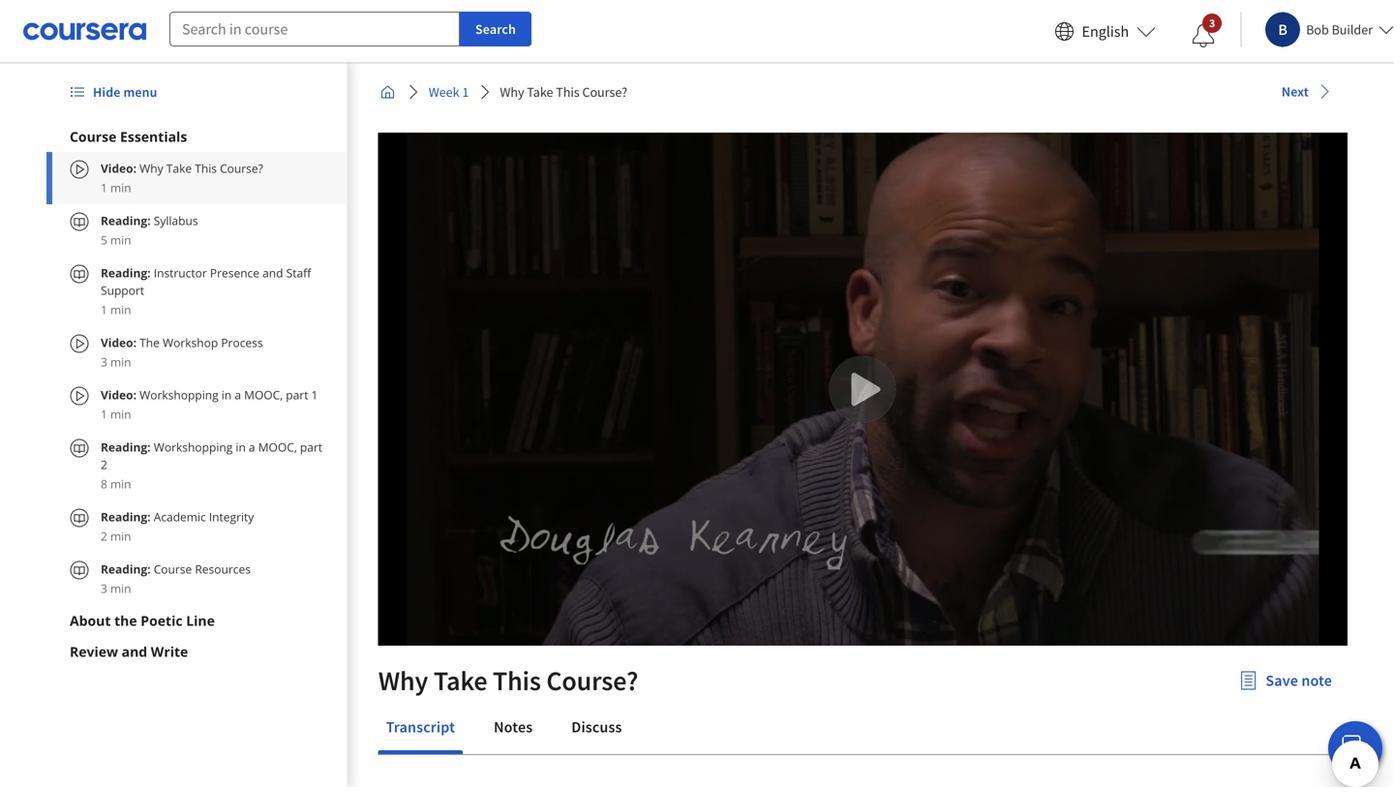 Task type: vqa. For each thing, say whether or not it's contained in the screenshot.


Task type: describe. For each thing, give the bounding box(es) containing it.
2 reading: from the top
[[101, 265, 154, 281]]

discuss button
[[564, 704, 630, 750]]

poetic
[[141, 611, 183, 630]]

this inside video: why take this course? 1 min
[[195, 160, 217, 176]]

transcript
[[386, 717, 455, 737]]

instructor presence and staff support
[[101, 265, 311, 298]]

next button
[[1274, 74, 1340, 109]]

notes
[[494, 717, 533, 737]]

week 1 link
[[421, 75, 477, 109]]

reading: course resources 3 min
[[101, 561, 251, 596]]

video: the workshop process 3 min
[[101, 335, 263, 370]]

min inside video: why take this course? 1 min
[[110, 180, 131, 196]]

1 min
[[101, 302, 131, 318]]

part inside workshopping in a mooc, part 2
[[300, 439, 322, 455]]

min inside reading: course resources 3 min
[[110, 580, 131, 596]]

syllabus
[[154, 213, 198, 228]]

Search in course text field
[[169, 12, 460, 46]]

notes button
[[486, 704, 541, 750]]

week
[[429, 83, 459, 101]]

show notifications image
[[1192, 24, 1215, 47]]

hide
[[93, 83, 121, 101]]

course inside dropdown button
[[70, 127, 117, 146]]

reading: for course resources
[[101, 561, 151, 577]]

video: for video: workshopping in a mooc, part 1 1 min
[[101, 387, 137, 403]]

in inside "video: workshopping in a mooc, part 1 1 min"
[[222, 387, 232, 403]]

english button
[[1047, 0, 1164, 63]]

the
[[114, 611, 137, 630]]

2 inside reading: academic integrity 2 min
[[101, 528, 107, 544]]

why take this course? link
[[492, 75, 635, 109]]

min inside reading: academic integrity 2 min
[[110, 528, 131, 544]]

bob builder
[[1306, 21, 1373, 38]]

search
[[475, 20, 516, 38]]

why inside why take this course? link
[[500, 83, 524, 101]]

workshop
[[163, 335, 218, 350]]

review and write button
[[70, 642, 324, 661]]

menu
[[123, 83, 157, 101]]

workshopping inside "video: workshopping in a mooc, part 1 1 min"
[[140, 387, 219, 403]]

and inside review and write dropdown button
[[122, 642, 147, 661]]

instructor
[[154, 265, 207, 281]]

bob
[[1306, 21, 1329, 38]]

about the poetic line button
[[70, 611, 324, 630]]

reading: for syllabus
[[101, 213, 151, 228]]

reading: for academic integrity
[[101, 509, 151, 525]]

workshopping in a mooc, part 2
[[101, 439, 322, 472]]

3 inside video: the workshop process 3 min
[[101, 354, 107, 370]]

coursera image
[[23, 16, 146, 47]]

builder
[[1332, 21, 1373, 38]]

1 horizontal spatial take
[[434, 664, 487, 698]]

review
[[70, 642, 118, 661]]

2 horizontal spatial this
[[556, 83, 580, 101]]

why inside video: why take this course? 1 min
[[140, 160, 163, 176]]

save
[[1266, 671, 1298, 690]]

next
[[1282, 83, 1309, 100]]

3 inside dropdown button
[[1209, 15, 1215, 30]]

min inside reading: syllabus 5 min
[[110, 232, 131, 248]]

video: workshopping in a mooc, part 1 1 min
[[101, 387, 318, 422]]

review and write
[[70, 642, 188, 661]]

8 min
[[101, 476, 131, 492]]

course inside reading: course resources 3 min
[[154, 561, 192, 577]]

line
[[186, 611, 215, 630]]

related lecture content tabs tab list
[[378, 704, 1348, 754]]



Task type: locate. For each thing, give the bounding box(es) containing it.
1 horizontal spatial why
[[378, 664, 428, 698]]

mooc, inside workshopping in a mooc, part 2
[[258, 439, 297, 455]]

1 vertical spatial 3
[[101, 354, 107, 370]]

course
[[70, 127, 117, 146], [154, 561, 192, 577]]

take inside video: why take this course? 1 min
[[166, 160, 192, 176]]

3 up 'about'
[[101, 580, 107, 596]]

2 horizontal spatial take
[[527, 83, 553, 101]]

2 2 from the top
[[101, 528, 107, 544]]

1 vertical spatial a
[[249, 439, 255, 455]]

mooc, down "video: workshopping in a mooc, part 1 1 min"
[[258, 439, 297, 455]]

min up the at the bottom
[[110, 580, 131, 596]]

reading: syllabus 5 min
[[101, 213, 198, 248]]

1 vertical spatial course
[[154, 561, 192, 577]]

2 down 8
[[101, 528, 107, 544]]

8
[[101, 476, 107, 492]]

note
[[1302, 671, 1332, 690]]

4 reading: from the top
[[101, 509, 151, 525]]

1 vertical spatial why
[[140, 160, 163, 176]]

min down support in the left of the page
[[110, 302, 131, 318]]

take down course essentials dropdown button
[[166, 160, 192, 176]]

support
[[101, 282, 144, 298]]

0 vertical spatial video:
[[101, 160, 137, 176]]

hide menu
[[93, 83, 157, 101]]

this
[[556, 83, 580, 101], [195, 160, 217, 176], [493, 664, 541, 698]]

0 horizontal spatial a
[[235, 387, 241, 403]]

video: for video: the workshop process 3 min
[[101, 335, 137, 350]]

home image
[[380, 84, 396, 100]]

3 inside reading: course resources 3 min
[[101, 580, 107, 596]]

1 inside 'link'
[[462, 83, 469, 101]]

2 vertical spatial course?
[[546, 664, 638, 698]]

save note
[[1266, 671, 1332, 690]]

video: down video: the workshop process 3 min
[[101, 387, 137, 403]]

the
[[140, 335, 160, 350]]

reading: up 8 min
[[101, 439, 154, 455]]

3 video: from the top
[[101, 387, 137, 403]]

a down process on the top of the page
[[235, 387, 241, 403]]

about the poetic line
[[70, 611, 215, 630]]

in
[[222, 387, 232, 403], [236, 439, 246, 455]]

course down reading: academic integrity 2 min
[[154, 561, 192, 577]]

why take this course? inside why take this course? link
[[500, 83, 628, 101]]

video: inside video: why take this course? 1 min
[[101, 160, 137, 176]]

week 1
[[429, 83, 469, 101]]

7 min from the top
[[110, 528, 131, 544]]

reading: up support in the left of the page
[[101, 265, 154, 281]]

video: inside "video: workshopping in a mooc, part 1 1 min"
[[101, 387, 137, 403]]

workshopping down "video: workshopping in a mooc, part 1 1 min"
[[154, 439, 233, 455]]

1 2 from the top
[[101, 456, 107, 472]]

2 vertical spatial video:
[[101, 387, 137, 403]]

why right week 1 'link'
[[500, 83, 524, 101]]

0 horizontal spatial in
[[222, 387, 232, 403]]

2 video: from the top
[[101, 335, 137, 350]]

integrity
[[209, 509, 254, 525]]

video: left the
[[101, 335, 137, 350]]

why take this course? up notes button in the left of the page
[[378, 664, 638, 698]]

why down 'essentials'
[[140, 160, 163, 176]]

1 vertical spatial video:
[[101, 335, 137, 350]]

2 horizontal spatial why
[[500, 83, 524, 101]]

course down hide
[[70, 127, 117, 146]]

course essentials button
[[70, 127, 324, 146]]

video: down course essentials
[[101, 160, 137, 176]]

0 vertical spatial course?
[[582, 83, 628, 101]]

part inside "video: workshopping in a mooc, part 1 1 min"
[[286, 387, 308, 403]]

workshopping
[[140, 387, 219, 403], [154, 439, 233, 455]]

and inside instructor presence and staff support
[[262, 265, 283, 281]]

0 vertical spatial mooc,
[[244, 387, 283, 403]]

2 vertical spatial why
[[378, 664, 428, 698]]

course?
[[582, 83, 628, 101], [220, 160, 263, 176], [546, 664, 638, 698]]

chat with us image
[[1340, 733, 1371, 764]]

0 vertical spatial part
[[286, 387, 308, 403]]

save note button
[[1223, 657, 1348, 704]]

3 left b
[[1209, 15, 1215, 30]]

1 vertical spatial in
[[236, 439, 246, 455]]

search button
[[460, 12, 532, 46]]

0 vertical spatial in
[[222, 387, 232, 403]]

0 vertical spatial and
[[262, 265, 283, 281]]

reading: inside reading: academic integrity 2 min
[[101, 509, 151, 525]]

3 min from the top
[[110, 302, 131, 318]]

a inside "video: workshopping in a mooc, part 1 1 min"
[[235, 387, 241, 403]]

min down 1 min
[[110, 354, 131, 370]]

5
[[101, 232, 107, 248]]

2 vertical spatial this
[[493, 664, 541, 698]]

1 reading: from the top
[[101, 213, 151, 228]]

process
[[221, 335, 263, 350]]

reading: up the at the bottom
[[101, 561, 151, 577]]

0 vertical spatial course
[[70, 127, 117, 146]]

reading: inside reading: syllabus 5 min
[[101, 213, 151, 228]]

and
[[262, 265, 283, 281], [122, 642, 147, 661]]

video: for video: why take this course? 1 min
[[101, 160, 137, 176]]

video: inside video: the workshop process 3 min
[[101, 335, 137, 350]]

staff
[[286, 265, 311, 281]]

8 min from the top
[[110, 580, 131, 596]]

in down "video: workshopping in a mooc, part 1 1 min"
[[236, 439, 246, 455]]

0 horizontal spatial take
[[166, 160, 192, 176]]

0 horizontal spatial this
[[195, 160, 217, 176]]

2 min from the top
[[110, 232, 131, 248]]

0 vertical spatial 3
[[1209, 15, 1215, 30]]

transcript button
[[378, 704, 463, 750]]

0 vertical spatial take
[[527, 83, 553, 101]]

discuss
[[572, 717, 622, 737]]

presence
[[210, 265, 259, 281]]

5 reading: from the top
[[101, 561, 151, 577]]

and down about the poetic line
[[122, 642, 147, 661]]

reading:
[[101, 213, 151, 228], [101, 265, 154, 281], [101, 439, 154, 455], [101, 509, 151, 525], [101, 561, 151, 577]]

1 vertical spatial 2
[[101, 528, 107, 544]]

1 horizontal spatial a
[[249, 439, 255, 455]]

take down search button
[[527, 83, 553, 101]]

6 min from the top
[[110, 476, 131, 492]]

why take this course?
[[500, 83, 628, 101], [378, 664, 638, 698]]

0 vertical spatial why
[[500, 83, 524, 101]]

reading: up 5 at the top left of page
[[101, 213, 151, 228]]

1 vertical spatial and
[[122, 642, 147, 661]]

0 vertical spatial a
[[235, 387, 241, 403]]

1 vertical spatial workshopping
[[154, 439, 233, 455]]

mooc, inside "video: workshopping in a mooc, part 1 1 min"
[[244, 387, 283, 403]]

part
[[286, 387, 308, 403], [300, 439, 322, 455]]

a down "video: workshopping in a mooc, part 1 1 min"
[[249, 439, 255, 455]]

0 vertical spatial this
[[556, 83, 580, 101]]

1 vertical spatial this
[[195, 160, 217, 176]]

2
[[101, 456, 107, 472], [101, 528, 107, 544]]

2 vertical spatial take
[[434, 664, 487, 698]]

4 min from the top
[[110, 354, 131, 370]]

a inside workshopping in a mooc, part 2
[[249, 439, 255, 455]]

mooc,
[[244, 387, 283, 403], [258, 439, 297, 455]]

1 horizontal spatial and
[[262, 265, 283, 281]]

2 up 8
[[101, 456, 107, 472]]

1 inside video: why take this course? 1 min
[[101, 180, 107, 196]]

course essentials
[[70, 127, 187, 146]]

min inside "video: workshopping in a mooc, part 1 1 min"
[[110, 406, 131, 422]]

reading: academic integrity 2 min
[[101, 509, 254, 544]]

video: why take this course? 1 min
[[101, 160, 263, 196]]

min right 8
[[110, 476, 131, 492]]

2 inside workshopping in a mooc, part 2
[[101, 456, 107, 472]]

min up reading: syllabus 5 min
[[110, 180, 131, 196]]

3 reading: from the top
[[101, 439, 154, 455]]

essentials
[[120, 127, 187, 146]]

why
[[500, 83, 524, 101], [140, 160, 163, 176], [378, 664, 428, 698]]

course? inside video: why take this course? 1 min
[[220, 160, 263, 176]]

academic
[[154, 509, 206, 525]]

5 min from the top
[[110, 406, 131, 422]]

hide menu button
[[62, 75, 165, 109]]

mooc, down process on the top of the page
[[244, 387, 283, 403]]

1 horizontal spatial in
[[236, 439, 246, 455]]

1
[[462, 83, 469, 101], [101, 180, 107, 196], [101, 302, 107, 318], [311, 387, 318, 403], [101, 406, 107, 422]]

0 horizontal spatial course
[[70, 127, 117, 146]]

a
[[235, 387, 241, 403], [249, 439, 255, 455]]

0 horizontal spatial and
[[122, 642, 147, 661]]

3
[[1209, 15, 1215, 30], [101, 354, 107, 370], [101, 580, 107, 596]]

min down 8 min
[[110, 528, 131, 544]]

0 vertical spatial why take this course?
[[500, 83, 628, 101]]

video:
[[101, 160, 137, 176], [101, 335, 137, 350], [101, 387, 137, 403]]

1 vertical spatial part
[[300, 439, 322, 455]]

min
[[110, 180, 131, 196], [110, 232, 131, 248], [110, 302, 131, 318], [110, 354, 131, 370], [110, 406, 131, 422], [110, 476, 131, 492], [110, 528, 131, 544], [110, 580, 131, 596]]

why up 'transcript' button
[[378, 664, 428, 698]]

1 horizontal spatial this
[[493, 664, 541, 698]]

2 vertical spatial 3
[[101, 580, 107, 596]]

0 vertical spatial 2
[[101, 456, 107, 472]]

english
[[1082, 22, 1129, 41]]

min inside video: the workshop process 3 min
[[110, 354, 131, 370]]

1 video: from the top
[[101, 160, 137, 176]]

b
[[1278, 20, 1288, 39]]

min up 8 min
[[110, 406, 131, 422]]

reading: inside reading: course resources 3 min
[[101, 561, 151, 577]]

in inside workshopping in a mooc, part 2
[[236, 439, 246, 455]]

1 vertical spatial mooc,
[[258, 439, 297, 455]]

1 vertical spatial take
[[166, 160, 192, 176]]

take up transcript
[[434, 664, 487, 698]]

1 min from the top
[[110, 180, 131, 196]]

min right 5 at the top left of page
[[110, 232, 131, 248]]

why take this course? down search button
[[500, 83, 628, 101]]

1 vertical spatial why take this course?
[[378, 664, 638, 698]]

in down process on the top of the page
[[222, 387, 232, 403]]

3 button
[[1177, 13, 1231, 59]]

1 vertical spatial course?
[[220, 160, 263, 176]]

and left staff
[[262, 265, 283, 281]]

workshopping inside workshopping in a mooc, part 2
[[154, 439, 233, 455]]

1 horizontal spatial course
[[154, 561, 192, 577]]

resources
[[195, 561, 251, 577]]

0 vertical spatial workshopping
[[140, 387, 219, 403]]

0 horizontal spatial why
[[140, 160, 163, 176]]

reading: down 8 min
[[101, 509, 151, 525]]

write
[[151, 642, 188, 661]]

take
[[527, 83, 553, 101], [166, 160, 192, 176], [434, 664, 487, 698]]

workshopping down video: the workshop process 3 min
[[140, 387, 219, 403]]

about
[[70, 611, 111, 630]]

3 down 1 min
[[101, 354, 107, 370]]



